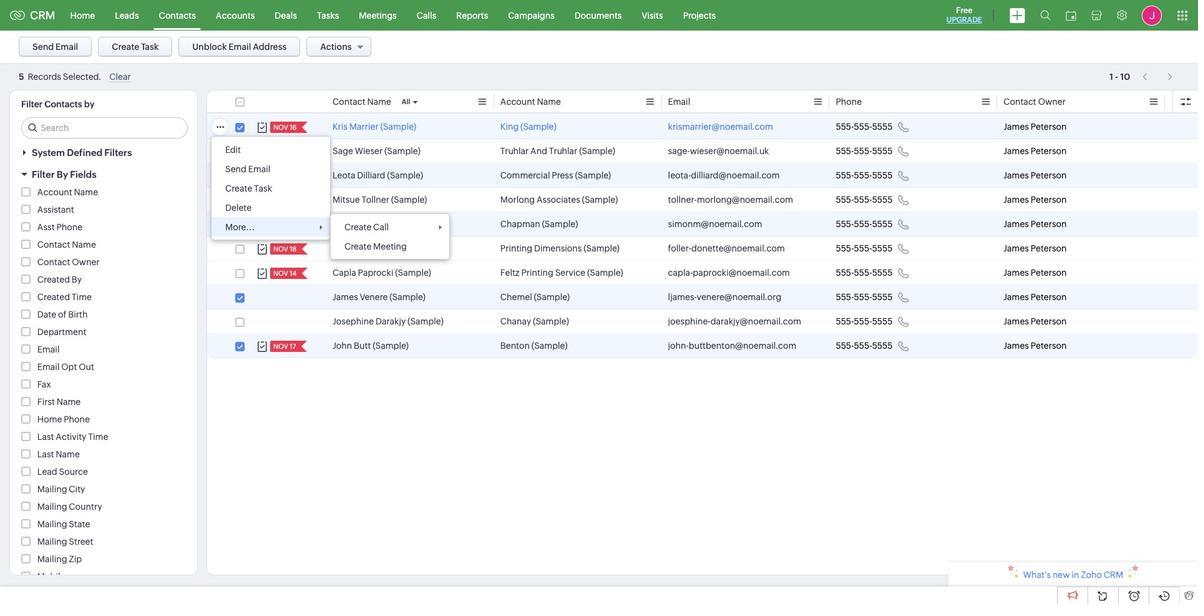 Task type: vqa. For each thing, say whether or not it's contained in the screenshot.
status
no



Task type: describe. For each thing, give the bounding box(es) containing it.
search image
[[1040, 10, 1051, 21]]

555-555-5555 for foller-donette@noemail.com
[[836, 243, 893, 253]]

sage wieser (sample)
[[333, 146, 421, 156]]

(sample) up darakjy
[[390, 292, 426, 302]]

chemel (sample) link
[[500, 291, 570, 303]]

1 truhlar from the left
[[500, 146, 529, 156]]

(sample) down chanay (sample)
[[532, 341, 568, 351]]

james peterson for krismarrier@noemail.com
[[1004, 122, 1067, 132]]

birth
[[68, 310, 88, 320]]

morlong
[[500, 195, 535, 205]]

5555 for simonm@noemail.com
[[872, 219, 893, 229]]

james peterson for sage-wieser@noemail.uk
[[1004, 146, 1067, 156]]

name up home phone
[[57, 397, 81, 407]]

2 1 - 10 from the top
[[1110, 72, 1130, 82]]

1 vertical spatial printing
[[521, 268, 553, 278]]

simon morasca (sample)
[[333, 219, 433, 229]]

1 vertical spatial time
[[88, 432, 108, 442]]

tollner-
[[668, 195, 697, 205]]

james for leota-dilliard@noemail.com
[[1004, 170, 1029, 180]]

(sample) right wieser
[[384, 146, 421, 156]]

1 horizontal spatial create task
[[225, 183, 272, 193]]

5555 for foller-donette@noemail.com
[[872, 243, 893, 253]]

buttbenton@noemail.com
[[689, 341, 797, 351]]

0 vertical spatial contact owner
[[1004, 97, 1066, 107]]

create up donette
[[345, 222, 372, 232]]

nov 17 link
[[270, 170, 297, 182]]

send inside button
[[32, 42, 54, 52]]

1 horizontal spatial task
[[254, 183, 272, 193]]

nov 14
[[273, 270, 297, 277]]

by for filter
[[57, 169, 68, 180]]

peterson for leota-dilliard@noemail.com
[[1031, 170, 1067, 180]]

0 horizontal spatial contact owner
[[37, 257, 100, 267]]

printing dimensions (sample)
[[500, 243, 620, 253]]

first
[[37, 397, 55, 407]]

2 truhlar from the left
[[549, 146, 578, 156]]

leota-
[[668, 170, 691, 180]]

by for created
[[72, 275, 82, 285]]

last for last name
[[37, 449, 54, 459]]

name down activity
[[56, 449, 80, 459]]

accounts link
[[206, 0, 265, 30]]

email down edit link
[[248, 164, 270, 174]]

5555 for john-buttbenton@noemail.com
[[872, 341, 893, 351]]

kris marrier (sample) link
[[333, 120, 416, 133]]

campaigns link
[[498, 0, 565, 30]]

sage
[[333, 146, 353, 156]]

fields
[[70, 169, 96, 180]]

1 navigation from the top
[[1137, 67, 1180, 86]]

555-555-5555 for krismarrier@noemail.com
[[836, 122, 893, 132]]

foller-donette@noemail.com
[[668, 243, 785, 253]]

name down asst phone
[[72, 240, 96, 250]]

nov 14 link
[[270, 268, 298, 279]]

peterson for sage-wieser@noemail.uk
[[1031, 146, 1067, 156]]

city
[[69, 484, 85, 494]]

james for tollner-morlong@noemail.com
[[1004, 195, 1029, 205]]

tollner-morlong@noemail.com
[[668, 195, 793, 205]]

king (sample)
[[500, 122, 557, 132]]

nov for donette
[[273, 245, 288, 253]]

create task inside create task "button"
[[112, 42, 159, 52]]

crm link
[[10, 9, 55, 22]]

morlong associates (sample) link
[[500, 193, 618, 206]]

send email inside button
[[32, 42, 78, 52]]

0 vertical spatial account name
[[500, 97, 561, 107]]

country
[[69, 502, 102, 512]]

17
[[290, 172, 296, 180]]

search element
[[1033, 0, 1059, 31]]

1 vertical spatial contact name
[[37, 240, 96, 250]]

deals link
[[265, 0, 307, 30]]

filter for filter contacts by
[[21, 99, 43, 109]]

projects
[[683, 10, 716, 20]]

department
[[37, 327, 86, 337]]

chemel
[[500, 292, 532, 302]]

asst
[[37, 222, 55, 232]]

josephine
[[333, 316, 374, 326]]

row group containing kris marrier (sample)
[[207, 115, 1198, 358]]

reports
[[456, 10, 488, 20]]

peterson for capla-paprocki@noemail.com
[[1031, 268, 1067, 278]]

send email button
[[19, 37, 92, 57]]

5555 for capla-paprocki@noemail.com
[[872, 268, 893, 278]]

1 vertical spatial contacts
[[44, 99, 82, 109]]

home phone
[[37, 414, 90, 424]]

sage wieser (sample) link
[[333, 145, 421, 157]]

sage-wieser@noemail.uk link
[[668, 145, 769, 157]]

john-
[[668, 341, 689, 351]]

leota dilliard (sample) link
[[333, 169, 423, 182]]

(sample) up printing dimensions (sample) link
[[542, 219, 578, 229]]

mailing country
[[37, 502, 102, 512]]

john butt (sample) link
[[333, 340, 409, 352]]

james peterson for leota-dilliard@noemail.com
[[1004, 170, 1067, 180]]

donette foller (sample) link
[[333, 242, 428, 255]]

leota dilliard (sample)
[[333, 170, 423, 180]]

free upgrade
[[947, 6, 982, 24]]

leota
[[333, 170, 355, 180]]

0 vertical spatial printing
[[500, 243, 532, 253]]

foller
[[367, 243, 390, 253]]

leota-dilliard@noemail.com link
[[668, 169, 780, 182]]

chapman
[[500, 219, 540, 229]]

dilliard@noemail.com
[[691, 170, 780, 180]]

visits
[[642, 10, 663, 20]]

(sample) down feltz printing service (sample) link
[[534, 292, 570, 302]]

visits link
[[632, 0, 673, 30]]

0 vertical spatial phone
[[836, 97, 862, 107]]

commercial press (sample)
[[500, 170, 611, 180]]

lead source
[[37, 467, 88, 477]]

capla-
[[668, 268, 693, 278]]

555-555-5555 for john-buttbenton@noemail.com
[[836, 341, 893, 351]]

9 555-555-5555 from the top
[[836, 316, 893, 326]]

1 horizontal spatial account
[[500, 97, 535, 107]]

actions
[[320, 42, 352, 52]]

krismarrier@noemail.com link
[[668, 120, 773, 133]]

campaigns
[[508, 10, 555, 20]]

9 5555 from the top
[[872, 316, 893, 326]]

commercial press (sample) link
[[500, 169, 611, 182]]

tollner-morlong@noemail.com link
[[668, 193, 793, 206]]

ljames-
[[668, 292, 697, 302]]

home link
[[60, 0, 105, 30]]

1 1 - 10 from the top
[[1110, 71, 1130, 81]]

chapman (sample)
[[500, 219, 578, 229]]

darakjy@noemail.com
[[711, 316, 801, 326]]

9 peterson from the top
[[1031, 316, 1067, 326]]

paprocki
[[358, 268, 393, 278]]

mailing for mailing zip
[[37, 554, 67, 564]]

james peterson for tollner-morlong@noemail.com
[[1004, 195, 1067, 205]]

0 vertical spatial contact name
[[333, 97, 391, 107]]

mailing for mailing country
[[37, 502, 67, 512]]

(sample) down meeting
[[395, 268, 431, 278]]

mailing for mailing state
[[37, 519, 67, 529]]

1 horizontal spatial send email
[[225, 164, 270, 174]]

asst phone
[[37, 222, 82, 232]]

mailing street
[[37, 537, 93, 547]]

home for home
[[70, 10, 95, 20]]

all
[[402, 98, 410, 105]]

mailing city
[[37, 484, 85, 494]]

name up kris marrier (sample)
[[367, 97, 391, 107]]

8 555-555-5555 from the top
[[836, 292, 893, 302]]

foller-
[[668, 243, 692, 253]]

email inside button
[[56, 42, 78, 52]]

created time
[[37, 292, 92, 302]]

(sample) down "chemel (sample)" link
[[533, 316, 569, 326]]

peterson for john-buttbenton@noemail.com
[[1031, 341, 1067, 351]]

donette@noemail.com
[[692, 243, 785, 253]]

donette
[[333, 243, 365, 253]]

555-555-5555 for simonm@noemail.com
[[836, 219, 893, 229]]

nov 17
[[273, 172, 296, 180]]

feltz printing service (sample)
[[500, 268, 623, 278]]

documents link
[[565, 0, 632, 30]]

simon morasca (sample) link
[[333, 218, 433, 230]]

free
[[956, 6, 973, 15]]

wieser
[[355, 146, 383, 156]]

Search text field
[[22, 118, 187, 138]]

(sample) right darakjy
[[408, 316, 444, 326]]

email up fax
[[37, 362, 60, 372]]

meetings link
[[349, 0, 407, 30]]

peterson for krismarrier@noemail.com
[[1031, 122, 1067, 132]]



Task type: locate. For each thing, give the bounding box(es) containing it.
0 horizontal spatial account name
[[37, 187, 98, 197]]

(sample) down darakjy
[[373, 341, 409, 351]]

last activity time
[[37, 432, 108, 442]]

by left fields
[[57, 169, 68, 180]]

nov for leota
[[273, 172, 288, 180]]

5555 for leota-dilliard@noemail.com
[[872, 170, 893, 180]]

create menu image
[[1010, 8, 1025, 23]]

donette foller (sample)
[[333, 243, 428, 253]]

3 mailing from the top
[[37, 519, 67, 529]]

mailing for mailing street
[[37, 537, 67, 547]]

venere
[[360, 292, 388, 302]]

1 horizontal spatial send
[[225, 164, 246, 174]]

created for created time
[[37, 292, 70, 302]]

1 last from the top
[[37, 432, 54, 442]]

mailing up mailing zip
[[37, 537, 67, 547]]

send email up 5 records selected.
[[32, 42, 78, 52]]

mailing zip
[[37, 554, 82, 564]]

tasks
[[317, 10, 339, 20]]

leads link
[[105, 0, 149, 30]]

1 nov from the top
[[273, 172, 288, 180]]

filter
[[21, 99, 43, 109], [32, 169, 55, 180]]

3 james peterson from the top
[[1004, 170, 1067, 180]]

create menu element
[[1002, 0, 1033, 30]]

documents
[[575, 10, 622, 20]]

mitsue
[[333, 195, 360, 205]]

send up the records
[[32, 42, 54, 52]]

contacts up the unblock
[[159, 10, 196, 20]]

unblock email address button
[[179, 37, 300, 57]]

3 5555 from the top
[[872, 170, 893, 180]]

1 vertical spatial by
[[72, 275, 82, 285]]

james for foller-donette@noemail.com
[[1004, 243, 1029, 253]]

nov left 17
[[273, 172, 288, 180]]

0 horizontal spatial account
[[37, 187, 72, 197]]

joesphine-darakjy@noemail.com
[[668, 316, 801, 326]]

email up "krismarrier@noemail.com" link
[[668, 97, 690, 107]]

8 james peterson from the top
[[1004, 292, 1067, 302]]

zip
[[69, 554, 82, 564]]

created down the created by
[[37, 292, 70, 302]]

simon
[[333, 219, 359, 229]]

5 5555 from the top
[[872, 219, 893, 229]]

4 peterson from the top
[[1031, 195, 1067, 205]]

sage-
[[668, 146, 690, 156]]

home down first
[[37, 414, 62, 424]]

10 peterson from the top
[[1031, 341, 1067, 351]]

0 vertical spatial home
[[70, 10, 95, 20]]

first name
[[37, 397, 81, 407]]

create up 'clear'
[[112, 42, 139, 52]]

0 horizontal spatial contacts
[[44, 99, 82, 109]]

1 vertical spatial home
[[37, 414, 62, 424]]

(sample) right foller
[[392, 243, 428, 253]]

6 peterson from the top
[[1031, 243, 1067, 253]]

2 vertical spatial phone
[[64, 414, 90, 424]]

tollner
[[362, 195, 389, 205]]

capla paprocki (sample)
[[333, 268, 431, 278]]

activity
[[56, 432, 86, 442]]

7 peterson from the top
[[1031, 268, 1067, 278]]

5 peterson from the top
[[1031, 219, 1067, 229]]

6 5555 from the top
[[872, 243, 893, 253]]

mailing down mailing city
[[37, 502, 67, 512]]

5555 for krismarrier@noemail.com
[[872, 122, 893, 132]]

james venere (sample)
[[333, 292, 426, 302]]

5 555-555-5555 from the top
[[836, 219, 893, 229]]

email left the address
[[229, 42, 251, 52]]

2 last from the top
[[37, 449, 54, 459]]

6 james peterson from the top
[[1004, 243, 1067, 253]]

time up 'birth'
[[72, 292, 92, 302]]

(sample) up commercial press (sample) link
[[579, 146, 615, 156]]

nov 18 link
[[270, 243, 298, 255]]

created up created time
[[37, 275, 70, 285]]

name up king (sample) link
[[537, 97, 561, 107]]

nov left 14
[[273, 270, 288, 277]]

peterson for simonm@noemail.com
[[1031, 219, 1067, 229]]

joesphine-
[[668, 316, 711, 326]]

1 vertical spatial owner
[[72, 257, 100, 267]]

last up last name
[[37, 432, 54, 442]]

printing down chapman
[[500, 243, 532, 253]]

filter by fields
[[32, 169, 96, 180]]

printing dimensions (sample) link
[[500, 242, 620, 255]]

records
[[28, 72, 61, 82]]

555-555-5555 for capla-paprocki@noemail.com
[[836, 268, 893, 278]]

1 vertical spatial phone
[[56, 222, 82, 232]]

service
[[555, 268, 586, 278]]

3 555-555-5555 from the top
[[836, 170, 893, 180]]

peterson
[[1031, 122, 1067, 132], [1031, 146, 1067, 156], [1031, 170, 1067, 180], [1031, 195, 1067, 205], [1031, 219, 1067, 229], [1031, 243, 1067, 253], [1031, 268, 1067, 278], [1031, 292, 1067, 302], [1031, 316, 1067, 326], [1031, 341, 1067, 351]]

7 james peterson from the top
[[1004, 268, 1067, 278]]

1 peterson from the top
[[1031, 122, 1067, 132]]

account up the assistant
[[37, 187, 72, 197]]

chanay (sample)
[[500, 316, 569, 326]]

send
[[32, 42, 54, 52], [225, 164, 246, 174]]

filter up the assistant
[[32, 169, 55, 180]]

mobile
[[37, 572, 65, 582]]

nov inside 'link'
[[273, 172, 288, 180]]

create task up delete
[[225, 183, 272, 193]]

navigation
[[1137, 67, 1180, 86], [1137, 68, 1180, 86]]

1 created from the top
[[37, 275, 70, 285]]

0 horizontal spatial send
[[32, 42, 54, 52]]

8 5555 from the top
[[872, 292, 893, 302]]

2 created from the top
[[37, 292, 70, 302]]

1 vertical spatial send email
[[225, 164, 270, 174]]

1 555-555-5555 from the top
[[836, 122, 893, 132]]

1 - from the top
[[1115, 71, 1119, 81]]

tasks link
[[307, 0, 349, 30]]

opt
[[61, 362, 77, 372]]

john
[[333, 341, 352, 351]]

0 vertical spatial time
[[72, 292, 92, 302]]

0 horizontal spatial owner
[[72, 257, 100, 267]]

by
[[84, 99, 94, 109]]

account name down filter by fields on the top left of the page
[[37, 187, 98, 197]]

send email down edit at the left top of page
[[225, 164, 270, 174]]

create task
[[112, 42, 159, 52], [225, 183, 272, 193]]

555-555-5555 for sage-wieser@noemail.uk
[[836, 146, 893, 156]]

(sample) right associates
[[582, 195, 618, 205]]

created for created by
[[37, 275, 70, 285]]

0 horizontal spatial create task
[[112, 42, 159, 52]]

peterson for foller-donette@noemail.com
[[1031, 243, 1067, 253]]

create up delete
[[225, 183, 252, 193]]

truhlar and truhlar (sample) link
[[500, 145, 615, 157]]

0 vertical spatial filter
[[21, 99, 43, 109]]

6 555-555-5555 from the top
[[836, 243, 893, 253]]

7 5555 from the top
[[872, 268, 893, 278]]

0 horizontal spatial home
[[37, 414, 62, 424]]

1 vertical spatial filter
[[32, 169, 55, 180]]

deals
[[275, 10, 297, 20]]

capla
[[333, 268, 356, 278]]

5 james peterson from the top
[[1004, 219, 1067, 229]]

1 horizontal spatial contacts
[[159, 10, 196, 20]]

0 vertical spatial create task
[[112, 42, 159, 52]]

0 vertical spatial last
[[37, 432, 54, 442]]

task down nov 17 'link'
[[254, 183, 272, 193]]

(sample) inside "link"
[[380, 122, 416, 132]]

1 vertical spatial created
[[37, 292, 70, 302]]

8 peterson from the top
[[1031, 292, 1067, 302]]

account name
[[500, 97, 561, 107], [37, 187, 98, 197]]

nov for capla
[[273, 270, 288, 277]]

james for capla-paprocki@noemail.com
[[1004, 268, 1029, 278]]

1 vertical spatial contact owner
[[37, 257, 100, 267]]

nov left 18
[[273, 245, 288, 253]]

state
[[69, 519, 90, 529]]

3 peterson from the top
[[1031, 170, 1067, 180]]

nov 18
[[273, 245, 297, 253]]

last up lead
[[37, 449, 54, 459]]

555-555-5555 for leota-dilliard@noemail.com
[[836, 170, 893, 180]]

5555 for sage-wieser@noemail.uk
[[872, 146, 893, 156]]

1 1 from the top
[[1110, 71, 1113, 81]]

0 vertical spatial owner
[[1038, 97, 1066, 107]]

associates
[[537, 195, 580, 205]]

555-
[[836, 122, 854, 132], [854, 122, 872, 132], [836, 146, 854, 156], [854, 146, 872, 156], [836, 170, 854, 180], [854, 170, 872, 180], [836, 195, 854, 205], [854, 195, 872, 205], [836, 219, 854, 229], [854, 219, 872, 229], [836, 243, 854, 253], [854, 243, 872, 253], [836, 268, 854, 278], [854, 268, 872, 278], [836, 292, 854, 302], [854, 292, 872, 302], [836, 316, 854, 326], [854, 316, 872, 326], [836, 341, 854, 351], [854, 341, 872, 351]]

contact name down asst phone
[[37, 240, 96, 250]]

benton
[[500, 341, 530, 351]]

email inside button
[[229, 42, 251, 52]]

calendar image
[[1066, 10, 1077, 20]]

0 horizontal spatial by
[[57, 169, 68, 180]]

4 james peterson from the top
[[1004, 195, 1067, 205]]

phone for home phone
[[64, 414, 90, 424]]

chemel (sample)
[[500, 292, 570, 302]]

1 10 from the top
[[1121, 71, 1130, 81]]

foller-donette@noemail.com link
[[668, 242, 785, 255]]

1 horizontal spatial contact owner
[[1004, 97, 1066, 107]]

peterson for tollner-morlong@noemail.com
[[1031, 195, 1067, 205]]

2 peterson from the top
[[1031, 146, 1067, 156]]

1 vertical spatial last
[[37, 449, 54, 459]]

kris marrier (sample)
[[333, 122, 416, 132]]

4 mailing from the top
[[37, 537, 67, 547]]

4 555-555-5555 from the top
[[836, 195, 893, 205]]

filter down 5 at the left top of the page
[[21, 99, 43, 109]]

account
[[500, 97, 535, 107], [37, 187, 72, 197]]

last name
[[37, 449, 80, 459]]

call
[[373, 222, 389, 232]]

contacts left by
[[44, 99, 82, 109]]

filter inside dropdown button
[[32, 169, 55, 180]]

0 vertical spatial created
[[37, 275, 70, 285]]

mailing down lead
[[37, 484, 67, 494]]

0 horizontal spatial send email
[[32, 42, 78, 52]]

contact name
[[333, 97, 391, 107], [37, 240, 96, 250]]

filter by fields button
[[10, 164, 197, 185]]

1 horizontal spatial owner
[[1038, 97, 1066, 107]]

1 horizontal spatial by
[[72, 275, 82, 285]]

5
[[19, 72, 24, 82]]

0 vertical spatial task
[[141, 42, 159, 52]]

0 vertical spatial send
[[32, 42, 54, 52]]

created by
[[37, 275, 82, 285]]

2 555-555-5555 from the top
[[836, 146, 893, 156]]

assistant
[[37, 205, 74, 215]]

1 5555 from the top
[[872, 122, 893, 132]]

0 horizontal spatial contact name
[[37, 240, 96, 250]]

1 james peterson from the top
[[1004, 122, 1067, 132]]

lead
[[37, 467, 57, 477]]

(sample) right dilliard
[[387, 170, 423, 180]]

phone for asst phone
[[56, 222, 82, 232]]

0 horizontal spatial task
[[141, 42, 159, 52]]

james for sage-wieser@noemail.uk
[[1004, 146, 1029, 156]]

1 horizontal spatial contact name
[[333, 97, 391, 107]]

2 vertical spatial nov
[[273, 270, 288, 277]]

james for john-buttbenton@noemail.com
[[1004, 341, 1029, 351]]

(sample) right service
[[587, 268, 623, 278]]

james venere (sample) link
[[333, 291, 426, 303]]

dimensions
[[534, 243, 582, 253]]

meetings
[[359, 10, 397, 20]]

(sample) up and in the left of the page
[[521, 122, 557, 132]]

1 vertical spatial account
[[37, 187, 72, 197]]

contact name up marrier
[[333, 97, 391, 107]]

name down fields
[[74, 187, 98, 197]]

1 horizontal spatial home
[[70, 10, 95, 20]]

2 1 from the top
[[1110, 72, 1113, 82]]

send down edit at the left top of page
[[225, 164, 246, 174]]

feltz
[[500, 268, 520, 278]]

2 5555 from the top
[[872, 146, 893, 156]]

2 james peterson from the top
[[1004, 146, 1067, 156]]

3 nov from the top
[[273, 270, 288, 277]]

0 horizontal spatial truhlar
[[500, 146, 529, 156]]

1 vertical spatial task
[[254, 183, 272, 193]]

create inside "button"
[[112, 42, 139, 52]]

krismarrier@noemail.com
[[668, 122, 773, 132]]

ljames-venere@noemail.org link
[[668, 291, 782, 303]]

0 vertical spatial send email
[[32, 42, 78, 52]]

(sample) up service
[[584, 243, 620, 253]]

james peterson for simonm@noemail.com
[[1004, 219, 1067, 229]]

1 vertical spatial create task
[[225, 183, 272, 193]]

unblock email address
[[192, 42, 287, 52]]

2 mailing from the top
[[37, 502, 67, 512]]

mailing for mailing city
[[37, 484, 67, 494]]

email up 5 records selected.
[[56, 42, 78, 52]]

filter for filter by fields
[[32, 169, 55, 180]]

time right activity
[[88, 432, 108, 442]]

by up created time
[[72, 275, 82, 285]]

7 555-555-5555 from the top
[[836, 268, 893, 278]]

0 vertical spatial account
[[500, 97, 535, 107]]

0 vertical spatial by
[[57, 169, 68, 180]]

1 vertical spatial account name
[[37, 187, 98, 197]]

james peterson for capla-paprocki@noemail.com
[[1004, 268, 1067, 278]]

2 nov from the top
[[273, 245, 288, 253]]

0 vertical spatial contacts
[[159, 10, 196, 20]]

(sample) right press
[[575, 170, 611, 180]]

task inside create task "button"
[[141, 42, 159, 52]]

truhlar up press
[[549, 146, 578, 156]]

1 vertical spatial send
[[225, 164, 246, 174]]

mailing up mobile
[[37, 554, 67, 564]]

create task button
[[98, 37, 172, 57]]

owner
[[1038, 97, 1066, 107], [72, 257, 100, 267]]

1 horizontal spatial truhlar
[[549, 146, 578, 156]]

1 vertical spatial nov
[[273, 245, 288, 253]]

printing up "chemel (sample)" link
[[521, 268, 553, 278]]

truhlar left and in the left of the page
[[500, 146, 529, 156]]

18
[[290, 245, 297, 253]]

last for last activity time
[[37, 432, 54, 442]]

home for home phone
[[37, 414, 62, 424]]

account name up king (sample) link
[[500, 97, 561, 107]]

0 vertical spatial nov
[[273, 172, 288, 180]]

14
[[290, 270, 297, 277]]

james peterson
[[1004, 122, 1067, 132], [1004, 146, 1067, 156], [1004, 170, 1067, 180], [1004, 195, 1067, 205], [1004, 219, 1067, 229], [1004, 243, 1067, 253], [1004, 268, 1067, 278], [1004, 292, 1067, 302], [1004, 316, 1067, 326], [1004, 341, 1067, 351]]

butt
[[354, 341, 371, 351]]

street
[[69, 537, 93, 547]]

10 james peterson from the top
[[1004, 341, 1067, 351]]

(sample) right tollner
[[391, 195, 427, 205]]

2 10 from the top
[[1121, 72, 1130, 82]]

create down create call
[[345, 242, 372, 252]]

mailing up 'mailing street'
[[37, 519, 67, 529]]

benton (sample) link
[[500, 340, 568, 352]]

phone
[[836, 97, 862, 107], [56, 222, 82, 232], [64, 414, 90, 424]]

10 555-555-5555 from the top
[[836, 341, 893, 351]]

4 5555 from the top
[[872, 195, 893, 205]]

(sample) up meeting
[[397, 219, 433, 229]]

reports link
[[446, 0, 498, 30]]

james peterson for john-buttbenton@noemail.com
[[1004, 341, 1067, 351]]

calls link
[[407, 0, 446, 30]]

chapman (sample) link
[[500, 218, 578, 230]]

1 mailing from the top
[[37, 484, 67, 494]]

james peterson for foller-donette@noemail.com
[[1004, 243, 1067, 253]]

james for krismarrier@noemail.com
[[1004, 122, 1029, 132]]

10 5555 from the top
[[872, 341, 893, 351]]

fax
[[37, 379, 51, 389]]

by inside dropdown button
[[57, 169, 68, 180]]

555-555-5555 for tollner-morlong@noemail.com
[[836, 195, 893, 205]]

create task down leads link
[[112, 42, 159, 52]]

task down leads link
[[141, 42, 159, 52]]

mitsue tollner (sample)
[[333, 195, 427, 205]]

home right the crm
[[70, 10, 95, 20]]

wieser@noemail.uk
[[690, 146, 769, 156]]

2 - from the top
[[1115, 72, 1119, 82]]

5 mailing from the top
[[37, 554, 67, 564]]

1 horizontal spatial account name
[[500, 97, 561, 107]]

5555 for tollner-morlong@noemail.com
[[872, 195, 893, 205]]

email down department in the bottom of the page
[[37, 345, 60, 355]]

account up king
[[500, 97, 535, 107]]

9 james peterson from the top
[[1004, 316, 1067, 326]]

row group
[[207, 115, 1198, 358]]

james for simonm@noemail.com
[[1004, 219, 1029, 229]]

(sample) down all
[[380, 122, 416, 132]]

2 navigation from the top
[[1137, 68, 1180, 86]]



